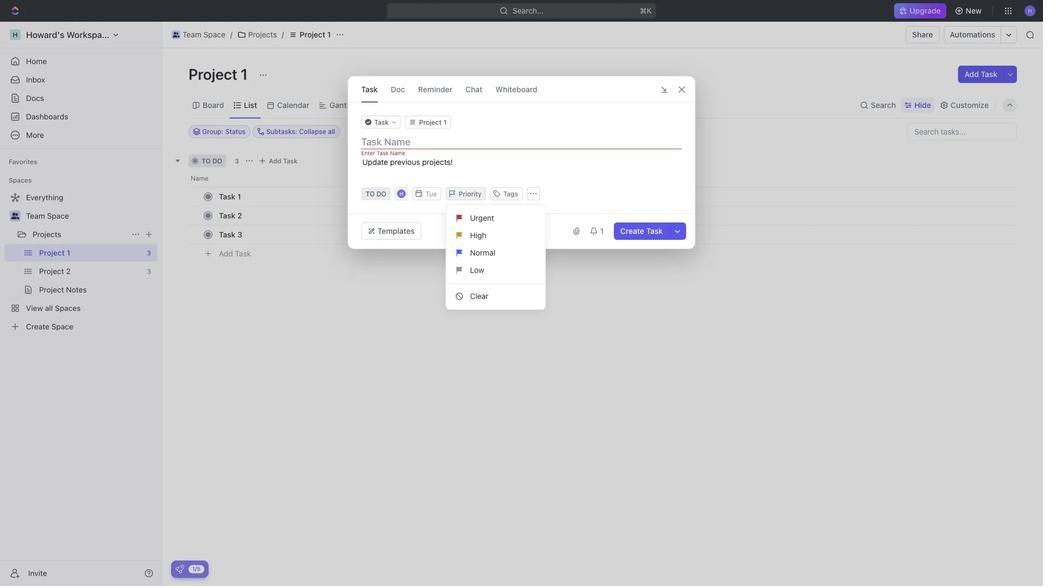 Task type: describe. For each thing, give the bounding box(es) containing it.
1 vertical spatial 3
[[237, 230, 242, 239]]

home
[[26, 57, 47, 66]]

project inside project 1 link
[[300, 30, 325, 39]]

table
[[370, 101, 389, 110]]

create
[[620, 227, 644, 236]]

do
[[212, 157, 222, 165]]

‎task 2 link
[[216, 208, 376, 224]]

invite
[[28, 569, 47, 578]]

new button
[[950, 2, 988, 20]]

1 vertical spatial add task button
[[256, 155, 302, 168]]

whiteboard
[[495, 85, 537, 94]]

update previous projects!
[[362, 158, 453, 167]]

doc
[[391, 85, 405, 94]]

table link
[[367, 98, 389, 113]]

task down ‎task 2 in the top left of the page
[[219, 230, 235, 239]]

reminder button
[[418, 77, 452, 102]]

previous
[[390, 158, 420, 167]]

task up customize
[[981, 70, 997, 79]]

1 horizontal spatial project 1
[[300, 30, 331, 39]]

search button
[[857, 98, 899, 113]]

list link
[[242, 98, 257, 113]]

urgent
[[470, 214, 494, 223]]

customize
[[951, 101, 989, 110]]

automations
[[950, 30, 995, 39]]

1 horizontal spatial projects link
[[235, 28, 280, 41]]

whiteboard button
[[495, 77, 537, 102]]

2 / from the left
[[282, 30, 284, 39]]

projects inside the sidebar navigation
[[33, 230, 61, 239]]

list
[[244, 101, 257, 110]]

clear
[[470, 292, 488, 301]]

create task
[[620, 227, 663, 236]]

task inside button
[[646, 227, 663, 236]]

home link
[[4, 53, 158, 70]]

gantt link
[[327, 98, 350, 113]]

0 horizontal spatial team space link
[[26, 208, 155, 225]]

team inside 'tree'
[[26, 212, 45, 221]]

share
[[912, 30, 933, 39]]

2
[[237, 211, 242, 220]]

space inside 'tree'
[[47, 212, 69, 221]]

‎task 1
[[219, 192, 241, 201]]

urgent button
[[450, 210, 541, 227]]

task down task 3
[[235, 249, 251, 258]]

projects!
[[422, 158, 453, 167]]

‎task 1 link
[[216, 189, 376, 205]]

task 3 link
[[216, 227, 376, 243]]

high
[[470, 231, 486, 240]]

‎task 2
[[219, 211, 242, 220]]

search...
[[513, 6, 543, 15]]

inbox link
[[4, 71, 158, 89]]

0 vertical spatial 1
[[327, 30, 331, 39]]

1 horizontal spatial add
[[269, 157, 281, 165]]

0 vertical spatial team space
[[183, 30, 225, 39]]

favorites
[[9, 158, 37, 166]]

user group image
[[11, 213, 19, 219]]

docs
[[26, 94, 44, 103]]

chat button
[[465, 77, 482, 102]]

onboarding checklist button element
[[175, 566, 184, 574]]

1 vertical spatial add task
[[269, 157, 298, 165]]



Task type: vqa. For each thing, say whether or not it's contained in the screenshot.
Arc Technologies CRM
no



Task type: locate. For each thing, give the bounding box(es) containing it.
team space right user group icon
[[26, 212, 69, 221]]

team space inside 'tree'
[[26, 212, 69, 221]]

2 horizontal spatial add task
[[964, 70, 997, 79]]

1 horizontal spatial team space link
[[169, 28, 228, 41]]

/
[[230, 30, 232, 39], [282, 30, 284, 39]]

share button
[[906, 26, 939, 43]]

‎task for ‎task 1
[[219, 192, 235, 201]]

to do
[[202, 157, 222, 165]]

projects
[[248, 30, 277, 39], [33, 230, 61, 239]]

sidebar navigation
[[0, 22, 162, 587]]

normal
[[470, 249, 495, 257]]

user group image
[[173, 32, 179, 37]]

add for the bottom add task button
[[219, 249, 233, 258]]

tree inside the sidebar navigation
[[4, 189, 158, 336]]

tree containing team space
[[4, 189, 158, 336]]

2 vertical spatial add
[[219, 249, 233, 258]]

clear button
[[450, 288, 541, 305]]

0 vertical spatial ‎task
[[219, 192, 235, 201]]

⌘k
[[640, 6, 652, 15]]

0 vertical spatial add task button
[[958, 66, 1004, 83]]

update
[[362, 158, 388, 167]]

customize button
[[936, 98, 992, 113]]

high button
[[450, 227, 541, 244]]

0 vertical spatial project
[[300, 30, 325, 39]]

0 horizontal spatial project
[[189, 65, 237, 83]]

dashboards
[[26, 112, 68, 121]]

space right user group icon
[[47, 212, 69, 221]]

board link
[[200, 98, 224, 113]]

task right create
[[646, 227, 663, 236]]

list
[[446, 210, 545, 305]]

3
[[235, 157, 239, 165], [237, 230, 242, 239]]

add task for the top add task button
[[964, 70, 997, 79]]

normal button
[[450, 244, 541, 262]]

favorites button
[[4, 155, 42, 168]]

board
[[203, 101, 224, 110]]

task up table 'link'
[[361, 85, 378, 94]]

calendar link
[[275, 98, 309, 113]]

calendar
[[277, 101, 309, 110]]

1 vertical spatial project 1
[[189, 65, 251, 83]]

add up ‎task 1 link
[[269, 157, 281, 165]]

1 vertical spatial space
[[47, 212, 69, 221]]

1 vertical spatial ‎task
[[219, 211, 235, 220]]

0 vertical spatial team space link
[[169, 28, 228, 41]]

2 vertical spatial add task button
[[214, 247, 255, 260]]

1
[[327, 30, 331, 39], [241, 65, 248, 83], [237, 192, 241, 201]]

add task button down task 3
[[214, 247, 255, 260]]

team space
[[183, 30, 225, 39], [26, 212, 69, 221]]

reminder
[[418, 85, 452, 94]]

0 horizontal spatial team space
[[26, 212, 69, 221]]

0 horizontal spatial add
[[219, 249, 233, 258]]

to
[[202, 157, 211, 165]]

1 vertical spatial projects
[[33, 230, 61, 239]]

projects link
[[235, 28, 280, 41], [33, 226, 127, 243]]

docs link
[[4, 90, 158, 107]]

upgrade link
[[894, 3, 946, 18]]

3 right do
[[235, 157, 239, 165]]

‎task inside ‎task 1 link
[[219, 192, 235, 201]]

1 vertical spatial add
[[269, 157, 281, 165]]

hide
[[914, 101, 931, 110]]

2 ‎task from the top
[[219, 211, 235, 220]]

priority button
[[446, 187, 486, 200]]

1 horizontal spatial add task
[[269, 157, 298, 165]]

‎task left 2
[[219, 211, 235, 220]]

0 vertical spatial project 1
[[300, 30, 331, 39]]

0 horizontal spatial add task
[[219, 249, 251, 258]]

task button
[[361, 77, 378, 102]]

add task button
[[958, 66, 1004, 83], [256, 155, 302, 168], [214, 247, 255, 260]]

Search tasks... text field
[[908, 124, 1016, 140]]

add down task 3
[[219, 249, 233, 258]]

task up ‎task 1 link
[[283, 157, 298, 165]]

1 horizontal spatial team space
[[183, 30, 225, 39]]

space right user group image
[[203, 30, 225, 39]]

0 vertical spatial add task
[[964, 70, 997, 79]]

2 vertical spatial add task
[[219, 249, 251, 258]]

team right user group icon
[[26, 212, 45, 221]]

3 down 2
[[237, 230, 242, 239]]

doc button
[[391, 77, 405, 102]]

dashboards link
[[4, 108, 158, 125]]

1 vertical spatial team space
[[26, 212, 69, 221]]

team right user group image
[[183, 30, 201, 39]]

1 vertical spatial team space link
[[26, 208, 155, 225]]

1 horizontal spatial team
[[183, 30, 201, 39]]

team space link
[[169, 28, 228, 41], [26, 208, 155, 225]]

list containing urgent
[[446, 210, 545, 305]]

0 vertical spatial 3
[[235, 157, 239, 165]]

add for the top add task button
[[964, 70, 979, 79]]

1 horizontal spatial /
[[282, 30, 284, 39]]

‎task for ‎task 2
[[219, 211, 235, 220]]

add task up customize
[[964, 70, 997, 79]]

team space right user group image
[[183, 30, 225, 39]]

1 / from the left
[[230, 30, 232, 39]]

add task up ‎task 1 link
[[269, 157, 298, 165]]

search
[[871, 101, 896, 110]]

0 vertical spatial projects
[[248, 30, 277, 39]]

1 horizontal spatial projects
[[248, 30, 277, 39]]

‎task up ‎task 2 in the top left of the page
[[219, 192, 235, 201]]

add task button up customize
[[958, 66, 1004, 83]]

automations button
[[944, 27, 1001, 43]]

0 vertical spatial projects link
[[235, 28, 280, 41]]

1 vertical spatial projects link
[[33, 226, 127, 243]]

space
[[203, 30, 225, 39], [47, 212, 69, 221]]

0 vertical spatial add
[[964, 70, 979, 79]]

1 vertical spatial team
[[26, 212, 45, 221]]

0 horizontal spatial space
[[47, 212, 69, 221]]

spaces
[[9, 177, 32, 184]]

chat
[[465, 85, 482, 94]]

upgrade
[[910, 6, 941, 15]]

dialog
[[348, 76, 695, 249]]

0 vertical spatial space
[[203, 30, 225, 39]]

priority button
[[446, 187, 486, 200]]

team
[[183, 30, 201, 39], [26, 212, 45, 221]]

2 vertical spatial 1
[[237, 192, 241, 201]]

project
[[300, 30, 325, 39], [189, 65, 237, 83]]

add task button up ‎task 1 link
[[256, 155, 302, 168]]

hide button
[[901, 98, 934, 113]]

priority
[[459, 190, 482, 198]]

1 horizontal spatial space
[[203, 30, 225, 39]]

0 horizontal spatial projects
[[33, 230, 61, 239]]

add task down task 3
[[219, 249, 251, 258]]

add up customize
[[964, 70, 979, 79]]

1 horizontal spatial project
[[300, 30, 325, 39]]

new
[[966, 6, 982, 15]]

1/5
[[192, 566, 200, 573]]

0 horizontal spatial projects link
[[33, 226, 127, 243]]

project 1 link
[[286, 28, 334, 41]]

2 horizontal spatial add
[[964, 70, 979, 79]]

task 3
[[219, 230, 242, 239]]

0 horizontal spatial project 1
[[189, 65, 251, 83]]

low
[[470, 266, 484, 275]]

add
[[964, 70, 979, 79], [269, 157, 281, 165], [219, 249, 233, 258]]

1 vertical spatial project
[[189, 65, 237, 83]]

add task
[[964, 70, 997, 79], [269, 157, 298, 165], [219, 249, 251, 258]]

tree
[[4, 189, 158, 336]]

low button
[[450, 262, 541, 279]]

onboarding checklist button image
[[175, 566, 184, 574]]

0 horizontal spatial team
[[26, 212, 45, 221]]

project 1
[[300, 30, 331, 39], [189, 65, 251, 83]]

Task Name text field
[[361, 135, 684, 148]]

1 ‎task from the top
[[219, 192, 235, 201]]

add task for the bottom add task button
[[219, 249, 251, 258]]

0 horizontal spatial /
[[230, 30, 232, 39]]

create task button
[[614, 223, 669, 240]]

‎task
[[219, 192, 235, 201], [219, 211, 235, 220]]

task
[[981, 70, 997, 79], [361, 85, 378, 94], [283, 157, 298, 165], [646, 227, 663, 236], [219, 230, 235, 239], [235, 249, 251, 258]]

0 vertical spatial team
[[183, 30, 201, 39]]

dialog containing task
[[348, 76, 695, 249]]

inbox
[[26, 75, 45, 84]]

gantt
[[330, 101, 350, 110]]

1 vertical spatial 1
[[241, 65, 248, 83]]

‎task inside ‎task 2 link
[[219, 211, 235, 220]]



